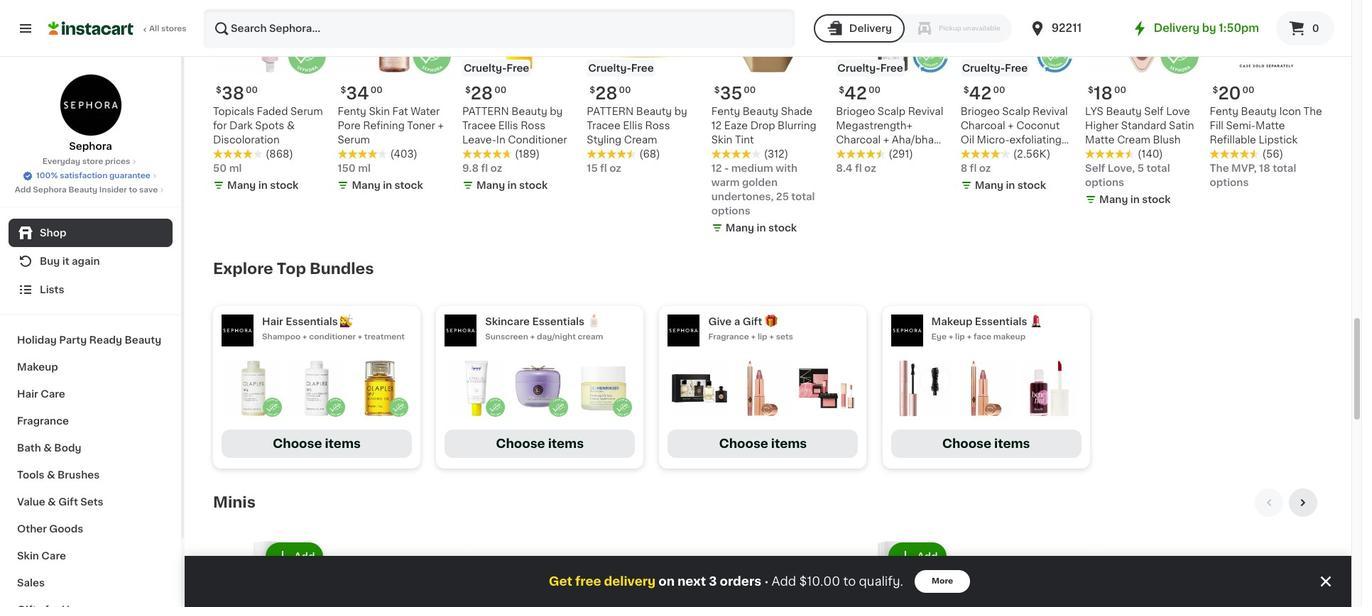 Task type: locate. For each thing, give the bounding box(es) containing it.
0 vertical spatial 12
[[712, 121, 722, 131]]

$ 28 00 for pattern beauty by tracee ellis ross styling cream
[[590, 85, 631, 102]]

choose items button for 🎁
[[668, 430, 859, 458]]

20
[[1219, 85, 1242, 102]]

0 horizontal spatial $ 42 00
[[839, 85, 881, 102]]

1 horizontal spatial the
[[1304, 107, 1323, 117]]

add inside add sephora beauty insider to save link
[[15, 186, 31, 194]]

42
[[845, 85, 868, 102], [970, 85, 992, 102]]

sephora logo image down explore
[[222, 315, 254, 347]]

1 horizontal spatial sephora
[[69, 141, 112, 151]]

cream down standard
[[1118, 135, 1151, 145]]

00 inside $ 18 00
[[1115, 86, 1127, 95]]

brushes
[[58, 470, 100, 480]]

to right the "$10.00"
[[844, 576, 856, 588]]

1 ml from the left
[[229, 164, 242, 174]]

1 product group from the left
[[213, 540, 326, 608]]

beauty
[[636, 107, 672, 117], [1107, 107, 1142, 117], [512, 107, 548, 117], [743, 107, 779, 117], [1242, 107, 1277, 117], [69, 186, 97, 194], [125, 335, 161, 345]]

$ for pattern beauty by tracee ellis ross leave-in conditioner
[[465, 86, 471, 95]]

fenty inside fenty beauty shade 12 eaze drop blurring skin tint
[[712, 107, 741, 117]]

0 vertical spatial sephora
[[69, 141, 112, 151]]

briogeo up oil
[[961, 107, 1000, 117]]

00 right 34
[[371, 86, 383, 95]]

ross inside pattern beauty by tracee ellis ross styling cream
[[646, 121, 670, 131]]

0 horizontal spatial fenty
[[338, 107, 367, 117]]

0 vertical spatial matte
[[1256, 121, 1286, 131]]

top
[[277, 262, 306, 277]]

beauty inside fenty beauty shade 12 eaze drop blurring skin tint
[[743, 107, 779, 117]]

in down self love, 5 total options
[[1131, 195, 1140, 205]]

gift right a
[[743, 317, 763, 327]]

4 cruelty- from the left
[[963, 63, 1005, 73]]

1 choose from the left
[[273, 438, 322, 450]]

★★★★★
[[213, 149, 263, 159], [213, 149, 263, 159], [338, 149, 388, 159], [338, 149, 388, 159], [587, 149, 637, 159], [587, 149, 637, 159], [836, 149, 886, 159], [836, 149, 886, 159], [1086, 149, 1136, 159], [1086, 149, 1136, 159], [462, 149, 512, 159], [462, 149, 512, 159], [712, 149, 762, 159], [712, 149, 762, 159], [961, 149, 1011, 159], [961, 149, 1011, 159], [1210, 149, 1260, 159], [1210, 149, 1260, 159]]

many for 38
[[227, 181, 256, 191]]

12 - medium with warm golden undertones, 25 total options
[[712, 164, 815, 216]]

choose for 🎁
[[719, 438, 769, 450]]

sephora logo image for skincare
[[445, 315, 477, 347]]

3 essentials from the left
[[975, 317, 1028, 327]]

0 vertical spatial the
[[1304, 107, 1323, 117]]

2 ross from the left
[[521, 121, 546, 131]]

1 vertical spatial shampoo
[[836, 164, 884, 174]]

a
[[734, 317, 741, 327]]

0 vertical spatial self
[[1145, 107, 1164, 117]]

many down undertones,
[[726, 223, 755, 233]]

1 horizontal spatial essentials
[[533, 317, 585, 327]]

briogeo scalp revival megastrength+ charcoal + aha/bha dandruff relief shampoo with salicylic acid 3%
[[836, 107, 944, 188]]

fl
[[600, 164, 607, 174], [855, 164, 862, 174], [481, 164, 488, 174], [970, 164, 977, 174]]

care down other goods
[[41, 551, 66, 561]]

2 essentials from the left
[[533, 317, 585, 327]]

serum
[[291, 107, 323, 117], [338, 135, 370, 145]]

icon
[[1280, 107, 1302, 117]]

0 horizontal spatial shampoo
[[262, 333, 301, 341]]

stock down (189)
[[519, 181, 548, 191]]

1 horizontal spatial tracee
[[587, 121, 621, 131]]

add button for 2nd the product group from the right
[[267, 544, 322, 570]]

1 items from the left
[[325, 438, 361, 450]]

essentials for skincare
[[533, 317, 585, 327]]

satin
[[1170, 121, 1195, 131]]

styling
[[587, 135, 622, 145]]

3 items from the left
[[772, 438, 807, 450]]

items for shampoo
[[325, 438, 361, 450]]

to
[[129, 186, 137, 194], [844, 576, 856, 588]]

1 ross from the left
[[646, 121, 670, 131]]

care for skin care
[[41, 551, 66, 561]]

$ 42 00 up the micro-
[[964, 85, 1006, 102]]

beauty down satisfaction
[[69, 186, 97, 194]]

cruelty-
[[589, 63, 632, 73], [838, 63, 881, 73], [464, 63, 507, 73], [963, 63, 1005, 73]]

1 vertical spatial self
[[1086, 164, 1106, 174]]

2 revival from the left
[[1033, 107, 1068, 117]]

beauty for skin
[[743, 107, 779, 117]]

beauty up semi-
[[1242, 107, 1277, 117]]

charcoal up the micro-
[[961, 121, 1006, 131]]

oz for 8 fl oz
[[980, 164, 992, 174]]

3 00 from the left
[[619, 86, 631, 95]]

revival inside briogeo scalp revival charcoal + coconut oil micro-exfoliating shampoo
[[1033, 107, 1068, 117]]

self love, 5 total options
[[1086, 164, 1171, 188]]

free for briogeo scalp revival megastrength+ charcoal + aha/bha dandruff relief shampoo with salicylic acid 3%
[[881, 63, 904, 73]]

holiday
[[17, 335, 57, 345]]

0 vertical spatial serum
[[291, 107, 323, 117]]

6 00 from the left
[[495, 86, 507, 95]]

+ inside the briogeo scalp revival megastrength+ charcoal + aha/bha dandruff relief shampoo with salicylic acid 3%
[[884, 135, 890, 145]]

1 12 from the top
[[712, 121, 722, 131]]

treatment
[[365, 333, 405, 341]]

3 $ from the left
[[590, 86, 596, 95]]

skin inside fenty beauty shade 12 eaze drop blurring skin tint
[[712, 135, 733, 145]]

1 horizontal spatial pattern
[[587, 107, 634, 117]]

serum inside fenty skin fat water pore refining toner + serum
[[338, 135, 370, 145]]

1 choose items from the left
[[273, 438, 361, 450]]

2 $ 28 00 from the left
[[465, 85, 507, 102]]

5 00 from the left
[[1115, 86, 1127, 95]]

$ for briogeo scalp revival megastrength+ charcoal + aha/bha dandruff relief shampoo with salicylic acid 3%
[[839, 86, 845, 95]]

options for 18
[[1086, 178, 1125, 188]]

2 choose from the left
[[496, 438, 545, 450]]

$ 42 00
[[839, 85, 881, 102], [964, 85, 1006, 102]]

$ inside the $ 34 00
[[341, 86, 346, 95]]

beauty up standard
[[1107, 107, 1142, 117]]

2 cruelty- from the left
[[838, 63, 881, 73]]

8 00 from the left
[[994, 86, 1006, 95]]

1 oz from the left
[[610, 164, 622, 174]]

medium
[[732, 164, 774, 174]]

beauty inside pattern beauty by tracee ellis ross styling cream
[[636, 107, 672, 117]]

4 fl from the left
[[970, 164, 977, 174]]

0 horizontal spatial delivery
[[850, 23, 892, 33]]

ellis up (68)
[[623, 121, 643, 131]]

00 inside $ 20 00
[[1243, 86, 1255, 95]]

1 $ 28 00 from the left
[[590, 85, 631, 102]]

beauty inside the lys beauty self love higher standard satin matte cream blush
[[1107, 107, 1142, 117]]

2 horizontal spatial total
[[1273, 164, 1297, 174]]

1 add button from the left
[[267, 544, 322, 570]]

2 product group from the left
[[836, 540, 950, 608]]

tracee inside pattern beauty by tracee ellis ross styling cream
[[587, 121, 621, 131]]

•
[[765, 576, 769, 587]]

1 horizontal spatial charcoal
[[961, 121, 1006, 131]]

cruelty-free for briogeo scalp revival megastrength+ charcoal + aha/bha dandruff relief shampoo with salicylic acid 3%
[[838, 63, 904, 73]]

2 tracee from the left
[[462, 121, 496, 131]]

3 fenty from the left
[[1210, 107, 1239, 117]]

1 ellis from the left
[[623, 121, 643, 131]]

prices
[[105, 158, 130, 166]]

$ 42 00 up megastrength+
[[839, 85, 881, 102]]

0 horizontal spatial 28
[[471, 85, 493, 102]]

1 $ from the left
[[216, 86, 222, 95]]

0 vertical spatial fragrance
[[709, 333, 749, 341]]

0 horizontal spatial sephora
[[33, 186, 67, 194]]

1 28 from the left
[[596, 85, 618, 102]]

4 free from the left
[[1005, 63, 1028, 73]]

oz right 8
[[980, 164, 992, 174]]

0 horizontal spatial $ 28 00
[[465, 85, 507, 102]]

total inside self love, 5 total options
[[1147, 164, 1171, 174]]

scalp inside the briogeo scalp revival megastrength+ charcoal + aha/bha dandruff relief shampoo with salicylic acid 3%
[[878, 107, 906, 117]]

0 horizontal spatial makeup
[[17, 362, 58, 372]]

& inside the topicals faded serum for dark spots & discoloration
[[287, 121, 295, 131]]

tools
[[17, 470, 44, 480]]

hair
[[262, 317, 283, 327], [17, 389, 38, 399]]

save
[[139, 186, 158, 194]]

matte inside the lys beauty self love higher standard satin matte cream blush
[[1086, 135, 1115, 145]]

mvp,
[[1232, 164, 1257, 174]]

1 horizontal spatial scalp
[[1003, 107, 1031, 117]]

cruelty-free down search field
[[464, 63, 530, 73]]

2 horizontal spatial options
[[1210, 178, 1249, 188]]

(403)
[[390, 149, 418, 159]]

1 vertical spatial gift
[[58, 497, 78, 507]]

options inside 'the mvp, 18 total options'
[[1210, 178, 1249, 188]]

0 horizontal spatial 42
[[845, 85, 868, 102]]

in down (403)
[[383, 181, 392, 191]]

get free delivery on next 3 orders • add $10.00 to qualify.
[[549, 576, 904, 588]]

serum down pore
[[338, 135, 370, 145]]

34
[[346, 85, 369, 102]]

2 cream from the left
[[1118, 135, 1151, 145]]

1 horizontal spatial makeup
[[932, 317, 973, 327]]

many in stock for 34
[[352, 181, 423, 191]]

18 inside 'the mvp, 18 total options'
[[1260, 164, 1271, 174]]

choose items for shampoo
[[273, 438, 361, 450]]

3 cruelty- from the left
[[464, 63, 507, 73]]

1 horizontal spatial 28
[[596, 85, 618, 102]]

1 pattern from the left
[[587, 107, 634, 117]]

everyday
[[42, 158, 80, 166]]

1 horizontal spatial serum
[[338, 135, 370, 145]]

4 oz from the left
[[980, 164, 992, 174]]

tracee up leave-
[[462, 121, 496, 131]]

free up coconut at the top right
[[1005, 63, 1028, 73]]

sephora logo image
[[59, 74, 122, 136], [222, 315, 254, 347], [445, 315, 477, 347], [668, 315, 700, 347], [891, 315, 923, 347]]

oz right 15
[[610, 164, 622, 174]]

scalp for coconut
[[1003, 107, 1031, 117]]

shampoo left conditioner at bottom left
[[262, 333, 301, 341]]

1 vertical spatial care
[[41, 551, 66, 561]]

00 for fenty beauty icon the fill semi-matte refillable lipstick
[[1243, 86, 1255, 95]]

& right tools
[[47, 470, 55, 480]]

2 horizontal spatial skin
[[712, 135, 733, 145]]

1 horizontal spatial self
[[1145, 107, 1164, 117]]

0 horizontal spatial scalp
[[878, 107, 906, 117]]

1 00 from the left
[[246, 86, 258, 95]]

& for brushes
[[47, 470, 55, 480]]

give a gift 🎁 fragrance + lip + sets
[[709, 317, 794, 341]]

3 choose from the left
[[719, 438, 769, 450]]

2 add button from the left
[[891, 544, 945, 570]]

many down 8 fl oz
[[975, 181, 1004, 191]]

1 tracee from the left
[[587, 121, 621, 131]]

1 horizontal spatial ml
[[358, 164, 371, 174]]

again
[[72, 257, 100, 266]]

1 horizontal spatial add button
[[891, 544, 945, 570]]

skin down eaze
[[712, 135, 733, 145]]

(312)
[[764, 149, 789, 159]]

ml right 150 in the top of the page
[[358, 164, 371, 174]]

cruelty- for pattern beauty by tracee ellis ross leave-in conditioner
[[464, 63, 507, 73]]

essentials inside 'makeup essentials 💄 eye + lip + face makeup'
[[975, 317, 1028, 327]]

stock down 25 on the right top of the page
[[769, 223, 797, 233]]

1 horizontal spatial fragrance
[[709, 333, 749, 341]]

pattern inside pattern beauty by tracee ellis ross leave-in conditioner
[[462, 107, 509, 117]]

1 $ 42 00 from the left
[[839, 85, 881, 102]]

2 choose items button from the left
[[445, 430, 635, 458]]

serum right faded
[[291, 107, 323, 117]]

product group
[[213, 540, 326, 608], [836, 540, 950, 608]]

00 inside the $ 34 00
[[371, 86, 383, 95]]

2 horizontal spatial fenty
[[1210, 107, 1239, 117]]

shop
[[40, 228, 66, 238]]

ross up (68)
[[646, 121, 670, 131]]

hair down the top
[[262, 317, 283, 327]]

free down service type group
[[881, 63, 904, 73]]

undertones,
[[712, 192, 774, 202]]

sephora inside 'link'
[[69, 141, 112, 151]]

0 horizontal spatial product group
[[213, 540, 326, 608]]

essentials up day/night on the left of page
[[533, 317, 585, 327]]

by inside pattern beauty by tracee ellis ross styling cream
[[675, 107, 688, 117]]

0 horizontal spatial lip
[[758, 333, 768, 341]]

essentials
[[286, 317, 338, 327], [533, 317, 585, 327], [975, 317, 1028, 327]]

beauty up conditioner at the top left of page
[[512, 107, 548, 117]]

briogeo inside the briogeo scalp revival megastrength+ charcoal + aha/bha dandruff relief shampoo with salicylic acid 3%
[[836, 107, 876, 117]]

shampoo inside briogeo scalp revival charcoal + coconut oil micro-exfoliating shampoo
[[961, 149, 1009, 159]]

essentials inside hair essentials 💇‍♀️ shampoo + conditioner + treatment
[[286, 317, 338, 327]]

in for 38
[[258, 181, 268, 191]]

sets
[[80, 497, 103, 507]]

1 vertical spatial serum
[[338, 135, 370, 145]]

oz for 8.4 fl oz
[[865, 164, 877, 174]]

5 $ from the left
[[1089, 86, 1094, 95]]

ellis inside pattern beauty by tracee ellis ross leave-in conditioner
[[499, 121, 518, 131]]

2 horizontal spatial essentials
[[975, 317, 1028, 327]]

ml right 50
[[229, 164, 242, 174]]

stock down the (868)
[[270, 181, 299, 191]]

many in stock
[[227, 181, 299, 191], [352, 181, 423, 191], [477, 181, 548, 191], [975, 181, 1047, 191], [1100, 195, 1171, 205], [726, 223, 797, 233]]

0 horizontal spatial briogeo
[[836, 107, 876, 117]]

by inside pattern beauty by tracee ellis ross leave-in conditioner
[[550, 107, 563, 117]]

9 00 from the left
[[1243, 86, 1255, 95]]

oz for 15 fl oz
[[610, 164, 622, 174]]

0 vertical spatial care
[[41, 389, 65, 399]]

skincare essentials 🧴 sunscreen + day/night cream
[[485, 317, 604, 341]]

total inside 'the mvp, 18 total options'
[[1273, 164, 1297, 174]]

12
[[712, 121, 722, 131], [712, 164, 722, 174]]

fragrance down a
[[709, 333, 749, 341]]

12 left -
[[712, 164, 722, 174]]

spots
[[255, 121, 284, 131]]

instacart logo image
[[48, 20, 134, 37]]

1 scalp from the left
[[878, 107, 906, 117]]

2 vertical spatial shampoo
[[262, 333, 301, 341]]

00 inside $ 35 00
[[744, 86, 756, 95]]

$ 28 00 up pattern beauty by tracee ellis ross leave-in conditioner
[[465, 85, 507, 102]]

care inside skin care link
[[41, 551, 66, 561]]

matte down higher
[[1086, 135, 1115, 145]]

hair inside 'link'
[[17, 389, 38, 399]]

$ for fenty beauty icon the fill semi-matte refillable lipstick
[[1213, 86, 1219, 95]]

1 cruelty-free from the left
[[589, 63, 654, 73]]

beauty inside pattern beauty by tracee ellis ross leave-in conditioner
[[512, 107, 548, 117]]

fenty for 35
[[712, 107, 741, 117]]

0 horizontal spatial by
[[550, 107, 563, 117]]

revival for briogeo scalp revival megastrength+ charcoal + aha/bha dandruff relief shampoo with salicylic acid 3%
[[909, 107, 944, 117]]

self inside self love, 5 total options
[[1086, 164, 1106, 174]]

00 up briogeo scalp revival charcoal + coconut oil micro-exfoliating shampoo
[[994, 86, 1006, 95]]

1 vertical spatial sephora
[[33, 186, 67, 194]]

ross inside pattern beauty by tracee ellis ross leave-in conditioner
[[521, 121, 546, 131]]

1 horizontal spatial revival
[[1033, 107, 1068, 117]]

8
[[961, 164, 968, 174]]

(868)
[[266, 149, 293, 159]]

fat
[[393, 107, 408, 117]]

2 28 from the left
[[471, 85, 493, 102]]

delivery by 1:50pm
[[1154, 23, 1260, 33]]

lip inside give a gift 🎁 fragrance + lip + sets
[[758, 333, 768, 341]]

0 vertical spatial hair
[[262, 317, 283, 327]]

essentials up conditioner at bottom left
[[286, 317, 338, 327]]

in for 42
[[1006, 181, 1016, 191]]

cruelty-free up pattern beauty by tracee ellis ross styling cream
[[589, 63, 654, 73]]

1 horizontal spatial cream
[[1118, 135, 1151, 145]]

pattern inside pattern beauty by tracee ellis ross styling cream
[[587, 107, 634, 117]]

hair inside hair essentials 💇‍♀️ shampoo + conditioner + treatment
[[262, 317, 283, 327]]

0 horizontal spatial essentials
[[286, 317, 338, 327]]

1 horizontal spatial total
[[1147, 164, 1171, 174]]

12 left eaze
[[712, 121, 722, 131]]

sunscreen
[[485, 333, 529, 341]]

fl right 9.8
[[481, 164, 488, 174]]

scalp
[[878, 107, 906, 117], [1003, 107, 1031, 117]]

1 vertical spatial the
[[1210, 164, 1230, 174]]

orders
[[720, 576, 762, 588]]

1 vertical spatial to
[[844, 576, 856, 588]]

2 free from the left
[[881, 63, 904, 73]]

delivery for delivery
[[850, 23, 892, 33]]

in down (189)
[[508, 181, 517, 191]]

tracee up styling
[[587, 121, 621, 131]]

2 lip from the left
[[956, 333, 965, 341]]

1 horizontal spatial $ 42 00
[[964, 85, 1006, 102]]

fenty up eaze
[[712, 107, 741, 117]]

pattern beauty by tracee ellis ross leave-in conditioner
[[462, 107, 567, 145]]

get
[[549, 576, 573, 588]]

1 vertical spatial skin
[[712, 135, 733, 145]]

0 horizontal spatial add button
[[267, 544, 322, 570]]

$ for pattern beauty by tracee ellis ross styling cream
[[590, 86, 596, 95]]

total down (56)
[[1273, 164, 1297, 174]]

essentials for makeup
[[975, 317, 1028, 327]]

self up standard
[[1145, 107, 1164, 117]]

42 up the micro-
[[970, 85, 992, 102]]

1 horizontal spatial product group
[[836, 540, 950, 608]]

total down (140) on the right
[[1147, 164, 1171, 174]]

value & gift sets link
[[9, 489, 173, 516]]

hair essentials 💇‍♀️ shampoo + conditioner + treatment
[[262, 317, 405, 341]]

cruelty- for pattern beauty by tracee ellis ross styling cream
[[589, 63, 632, 73]]

by for pattern beauty by tracee ellis ross leave-in conditioner
[[550, 107, 563, 117]]

1 free from the left
[[631, 63, 654, 73]]

2 $ 42 00 from the left
[[964, 85, 1006, 102]]

4 choose items from the left
[[943, 438, 1031, 450]]

self left "love,"
[[1086, 164, 1106, 174]]

None search field
[[203, 9, 796, 48]]

1 horizontal spatial skin
[[369, 107, 390, 117]]

00 inside $ 38 00
[[246, 86, 258, 95]]

& right value
[[48, 497, 56, 507]]

1 42 from the left
[[845, 85, 868, 102]]

options inside self love, 5 total options
[[1086, 178, 1125, 188]]

1 cruelty- from the left
[[589, 63, 632, 73]]

revival up coconut at the top right
[[1033, 107, 1068, 117]]

gift inside give a gift 🎁 fragrance + lip + sets
[[743, 317, 763, 327]]

stock for 38
[[270, 181, 299, 191]]

fragrance inside give a gift 🎁 fragrance + lip + sets
[[709, 333, 749, 341]]

8 $ from the left
[[964, 86, 970, 95]]

0 horizontal spatial hair
[[17, 389, 38, 399]]

beauty inside fenty beauty icon the fill semi-matte refillable lipstick
[[1242, 107, 1277, 117]]

00 for fenty beauty shade 12 eaze drop blurring skin tint
[[744, 86, 756, 95]]

in
[[258, 181, 268, 191], [383, 181, 392, 191], [508, 181, 517, 191], [1006, 181, 1016, 191], [1131, 195, 1140, 205], [757, 223, 766, 233]]

2 pattern from the left
[[462, 107, 509, 117]]

$ 38 00
[[216, 85, 258, 102]]

shampoo inside hair essentials 💇‍♀️ shampoo + conditioner + treatment
[[262, 333, 301, 341]]

2 ml from the left
[[358, 164, 371, 174]]

5
[[1138, 164, 1145, 174]]

2 oz from the left
[[865, 164, 877, 174]]

1 horizontal spatial 42
[[970, 85, 992, 102]]

choose for shampoo
[[273, 438, 322, 450]]

28 up pattern beauty by tracee ellis ross styling cream
[[596, 85, 618, 102]]

3 free from the left
[[507, 63, 530, 73]]

1 horizontal spatial ellis
[[623, 121, 643, 131]]

1 horizontal spatial lip
[[956, 333, 965, 341]]

8.4
[[836, 164, 853, 174]]

2 scalp from the left
[[1003, 107, 1031, 117]]

$ for briogeo scalp revival charcoal + coconut oil micro-exfoliating shampoo
[[964, 86, 970, 95]]

8.4 fl oz
[[836, 164, 877, 174]]

makeup for makeup
[[17, 362, 58, 372]]

42 up megastrength+
[[845, 85, 868, 102]]

0 horizontal spatial the
[[1210, 164, 1230, 174]]

3 choose items from the left
[[719, 438, 807, 450]]

sephora up store on the top
[[69, 141, 112, 151]]

shampoo down dandruff on the right top
[[836, 164, 884, 174]]

25
[[777, 192, 789, 202]]

serum inside the topicals faded serum for dark spots & discoloration
[[291, 107, 323, 117]]

00 for topicals faded serum for dark spots & discoloration
[[246, 86, 258, 95]]

briogeo up megastrength+
[[836, 107, 876, 117]]

150 ml
[[338, 164, 371, 174]]

fl right 8.4
[[855, 164, 862, 174]]

1 revival from the left
[[909, 107, 944, 117]]

buy it again
[[40, 257, 100, 266]]

cruelty-free up briogeo scalp revival charcoal + coconut oil micro-exfoliating shampoo
[[963, 63, 1028, 73]]

1 fenty from the left
[[338, 107, 367, 117]]

0 vertical spatial skin
[[369, 107, 390, 117]]

3 fl from the left
[[481, 164, 488, 174]]

essentials for hair
[[286, 317, 338, 327]]

stock for 18
[[1143, 195, 1171, 205]]

shampoo up 8 fl oz
[[961, 149, 1009, 159]]

options for 20
[[1210, 178, 1249, 188]]

beauty for in
[[512, 107, 548, 117]]

stock for 34
[[395, 181, 423, 191]]

choose items for eye
[[943, 438, 1031, 450]]

15
[[587, 164, 598, 174]]

ml for 34
[[358, 164, 371, 174]]

1 horizontal spatial to
[[844, 576, 856, 588]]

scalp up coconut at the top right
[[1003, 107, 1031, 117]]

2 fl from the left
[[855, 164, 862, 174]]

2 items from the left
[[548, 438, 584, 450]]

28 up pattern beauty by tracee ellis ross leave-in conditioner
[[471, 85, 493, 102]]

1 horizontal spatial 18
[[1260, 164, 1271, 174]]

2 fenty from the left
[[712, 107, 741, 117]]

1 vertical spatial matte
[[1086, 135, 1115, 145]]

0 horizontal spatial ellis
[[499, 121, 518, 131]]

goods
[[49, 524, 83, 534]]

00 right 35
[[744, 86, 756, 95]]

essentials inside 'skincare essentials 🧴 sunscreen + day/night cream'
[[533, 317, 585, 327]]

1 vertical spatial charcoal
[[836, 135, 881, 145]]

0 vertical spatial charcoal
[[961, 121, 1006, 131]]

makeup for makeup essentials 💄 eye + lip + face makeup
[[932, 317, 973, 327]]

care for hair care
[[41, 389, 65, 399]]

3 choose items button from the left
[[668, 430, 859, 458]]

00 up higher
[[1115, 86, 1127, 95]]

00 up megastrength+
[[869, 86, 881, 95]]

0 horizontal spatial gift
[[58, 497, 78, 507]]

28 for pattern beauty by tracee ellis ross styling cream
[[596, 85, 618, 102]]

oz down dandruff on the right top
[[865, 164, 877, 174]]

1 vertical spatial 12
[[712, 164, 722, 174]]

free down search field
[[507, 63, 530, 73]]

0 vertical spatial makeup
[[932, 317, 973, 327]]

00 up pattern beauty by tracee ellis ross leave-in conditioner
[[495, 86, 507, 95]]

fenty up fill
[[1210, 107, 1239, 117]]

in for 34
[[383, 181, 392, 191]]

0 horizontal spatial fragrance
[[17, 416, 69, 426]]

0 horizontal spatial serum
[[291, 107, 323, 117]]

2 cruelty-free from the left
[[838, 63, 904, 73]]

0 vertical spatial to
[[129, 186, 137, 194]]

1 horizontal spatial $ 28 00
[[590, 85, 631, 102]]

fl for 15
[[600, 164, 607, 174]]

1 horizontal spatial matte
[[1256, 121, 1286, 131]]

choose items for sunscreen
[[496, 438, 584, 450]]

skin up refining
[[369, 107, 390, 117]]

2 briogeo from the left
[[961, 107, 1000, 117]]

1 vertical spatial 18
[[1260, 164, 1271, 174]]

0 horizontal spatial to
[[129, 186, 137, 194]]

$ for topicals faded serum for dark spots & discoloration
[[216, 86, 222, 95]]

many down self love, 5 total options
[[1100, 195, 1129, 205]]

$ inside $ 38 00
[[216, 86, 222, 95]]

2 horizontal spatial shampoo
[[961, 149, 1009, 159]]

4 $ from the left
[[839, 86, 845, 95]]

$ 28 00 for pattern beauty by tracee ellis ross leave-in conditioner
[[465, 85, 507, 102]]

more button
[[915, 571, 971, 593]]

cruelty-free
[[589, 63, 654, 73], [838, 63, 904, 73], [464, 63, 530, 73], [963, 63, 1028, 73]]

0 horizontal spatial ross
[[521, 121, 546, 131]]

4 00 from the left
[[869, 86, 881, 95]]

fenty inside fenty beauty icon the fill semi-matte refillable lipstick
[[1210, 107, 1239, 117]]

& right bath
[[43, 443, 52, 453]]

4 choose items button from the left
[[891, 430, 1082, 458]]

delivery inside button
[[850, 23, 892, 33]]

leave-
[[462, 135, 497, 145]]

options down undertones,
[[712, 206, 751, 216]]

bath & body
[[17, 443, 81, 453]]

1 horizontal spatial options
[[1086, 178, 1125, 188]]

shampoo inside the briogeo scalp revival megastrength+ charcoal + aha/bha dandruff relief shampoo with salicylic acid 3%
[[836, 164, 884, 174]]

12 inside 12 - medium with warm golden undertones, 25 total options
[[712, 164, 722, 174]]

0 horizontal spatial pattern
[[462, 107, 509, 117]]

choose items for 🎁
[[719, 438, 807, 450]]

essentials up makeup
[[975, 317, 1028, 327]]

the mvp, 18 total options
[[1210, 164, 1297, 188]]

beauty for matte
[[1107, 107, 1142, 117]]

1 lip from the left
[[758, 333, 768, 341]]

2 12 from the top
[[712, 164, 722, 174]]

revival for briogeo scalp revival charcoal + coconut oil micro-exfoliating shampoo
[[1033, 107, 1068, 117]]

lip right eye
[[956, 333, 965, 341]]

0 horizontal spatial charcoal
[[836, 135, 881, 145]]

stock down '(2.56k)'
[[1018, 181, 1047, 191]]

fl right 8
[[970, 164, 977, 174]]

water
[[411, 107, 440, 117]]

0 horizontal spatial self
[[1086, 164, 1106, 174]]

in down undertones,
[[757, 223, 766, 233]]

1 horizontal spatial by
[[675, 107, 688, 117]]

0 horizontal spatial 18
[[1094, 85, 1113, 102]]

1 briogeo from the left
[[836, 107, 876, 117]]

4 items from the left
[[995, 438, 1031, 450]]

care inside hair care 'link'
[[41, 389, 65, 399]]

many in stock down self love, 5 total options
[[1100, 195, 1171, 205]]

lip
[[758, 333, 768, 341], [956, 333, 965, 341]]

free
[[631, 63, 654, 73], [881, 63, 904, 73], [507, 63, 530, 73], [1005, 63, 1028, 73]]

7 00 from the left
[[744, 86, 756, 95]]

add button for 1st the product group from the right
[[891, 544, 945, 570]]

revival inside the briogeo scalp revival megastrength+ charcoal + aha/bha dandruff relief shampoo with salicylic acid 3%
[[909, 107, 944, 117]]

to down the guarantee
[[129, 186, 137, 194]]

fenty skin fat water pore refining toner + serum
[[338, 107, 444, 145]]

1 fl from the left
[[600, 164, 607, 174]]

0 vertical spatial shampoo
[[961, 149, 1009, 159]]

skin
[[369, 107, 390, 117], [712, 135, 733, 145], [17, 551, 39, 561]]

2 ellis from the left
[[499, 121, 518, 131]]

briogeo for briogeo scalp revival charcoal + coconut oil micro-exfoliating shampoo
[[961, 107, 1000, 117]]

stock for 28
[[519, 181, 548, 191]]

$ inside $ 35 00
[[715, 86, 720, 95]]

0 horizontal spatial cream
[[624, 135, 658, 145]]

many in stock down '(2.56k)'
[[975, 181, 1047, 191]]

ml for 38
[[229, 164, 242, 174]]

sephora logo image for hair
[[222, 315, 254, 347]]

beauty up drop
[[743, 107, 779, 117]]

+ inside fenty skin fat water pore refining toner + serum
[[438, 121, 444, 131]]

ellis inside pattern beauty by tracee ellis ross styling cream
[[623, 121, 643, 131]]

to inside get free delivery on next 3 orders • add $10.00 to qualify.
[[844, 576, 856, 588]]

pattern for pattern beauty by tracee ellis ross styling cream
[[587, 107, 634, 117]]

in down '(2.56k)'
[[1006, 181, 1016, 191]]

2 horizontal spatial by
[[1203, 23, 1217, 33]]

acid
[[880, 178, 903, 188]]

choose items button for shampoo
[[222, 430, 412, 458]]

18 up lys
[[1094, 85, 1113, 102]]

love
[[1167, 107, 1191, 117]]

skin up sales
[[17, 551, 39, 561]]

fl for 9.8
[[481, 164, 488, 174]]

oz right 9.8
[[491, 164, 503, 174]]

briogeo inside briogeo scalp revival charcoal + coconut oil micro-exfoliating shampoo
[[961, 107, 1000, 117]]

1 horizontal spatial hair
[[262, 317, 283, 327]]

hair up bath
[[17, 389, 38, 399]]

toner
[[407, 121, 435, 131]]

makeup up eye
[[932, 317, 973, 327]]

$ inside $ 18 00
[[1089, 86, 1094, 95]]

7 $ from the left
[[715, 86, 720, 95]]

3 cruelty-free from the left
[[464, 63, 530, 73]]

semi-
[[1227, 121, 1256, 131]]

4 cruelty-free from the left
[[963, 63, 1028, 73]]

by
[[1203, 23, 1217, 33], [675, 107, 688, 117], [550, 107, 563, 117]]

fenty inside fenty skin fat water pore refining toner + serum
[[338, 107, 367, 117]]

delivery button
[[814, 14, 905, 43]]

2 00 from the left
[[371, 86, 383, 95]]

1:50pm
[[1220, 23, 1260, 33]]

4 choose from the left
[[943, 438, 992, 450]]

$ inside $ 20 00
[[1213, 86, 1219, 95]]

$10.00
[[800, 576, 841, 588]]

ross up conditioner at the top left of page
[[521, 121, 546, 131]]

0 horizontal spatial revival
[[909, 107, 944, 117]]

many in stock down (403)
[[352, 181, 423, 191]]

1 vertical spatial hair
[[17, 389, 38, 399]]

2 42 from the left
[[970, 85, 992, 102]]

$ 28 00 up pattern beauty by tracee ellis ross styling cream
[[590, 85, 631, 102]]

many down 50 ml
[[227, 181, 256, 191]]

1 essentials from the left
[[286, 317, 338, 327]]

1 cream from the left
[[624, 135, 658, 145]]

briogeo
[[836, 107, 876, 117], [961, 107, 1000, 117]]

lip down 🎁
[[758, 333, 768, 341]]

pattern up styling
[[587, 107, 634, 117]]

2 $ from the left
[[341, 86, 346, 95]]

scalp inside briogeo scalp revival charcoal + coconut oil micro-exfoliating shampoo
[[1003, 107, 1031, 117]]

0 horizontal spatial skin
[[17, 551, 39, 561]]

3 oz from the left
[[491, 164, 503, 174]]

many for 35
[[726, 223, 755, 233]]

9 $ from the left
[[1213, 86, 1219, 95]]

$ for fenty beauty shade 12 eaze drop blurring skin tint
[[715, 86, 720, 95]]

2 choose items from the left
[[496, 438, 584, 450]]

6 $ from the left
[[465, 86, 471, 95]]

fenty for 34
[[338, 107, 367, 117]]

0 horizontal spatial ml
[[229, 164, 242, 174]]

tracee inside pattern beauty by tracee ellis ross leave-in conditioner
[[462, 121, 496, 131]]

1 choose items button from the left
[[222, 430, 412, 458]]

makeup inside 'makeup essentials 💄 eye + lip + face makeup'
[[932, 317, 973, 327]]

1 horizontal spatial delivery
[[1154, 23, 1200, 33]]

the inside 'the mvp, 18 total options'
[[1210, 164, 1230, 174]]

8 fl oz
[[961, 164, 992, 174]]



Task type: describe. For each thing, give the bounding box(es) containing it.
shampoo for 8.4 fl oz
[[836, 164, 884, 174]]

in for 35
[[757, 223, 766, 233]]

00 for briogeo scalp revival megastrength+ charcoal + aha/bha dandruff relief shampoo with salicylic acid 3%
[[869, 86, 881, 95]]

with
[[776, 164, 798, 174]]

+ inside briogeo scalp revival charcoal + coconut oil micro-exfoliating shampoo
[[1008, 121, 1014, 131]]

0 button
[[1277, 11, 1335, 45]]

150
[[338, 164, 356, 174]]

buy
[[40, 257, 60, 266]]

briogeo scalp revival charcoal + coconut oil micro-exfoliating shampoo
[[961, 107, 1068, 159]]

skin inside fenty skin fat water pore refining toner + serum
[[369, 107, 390, 117]]

on
[[659, 576, 675, 588]]

hair care
[[17, 389, 65, 399]]

(56)
[[1263, 149, 1284, 159]]

qualify.
[[859, 576, 904, 588]]

conditioner
[[508, 135, 567, 145]]

pattern for pattern beauty by tracee ellis ross leave-in conditioner
[[462, 107, 509, 117]]

cruelty-free for briogeo scalp revival charcoal + coconut oil micro-exfoliating shampoo
[[963, 63, 1028, 73]]

ellis for in
[[499, 121, 518, 131]]

42 for briogeo scalp revival megastrength+ charcoal + aha/bha dandruff relief shampoo with salicylic acid 3%
[[845, 85, 868, 102]]

12 inside fenty beauty shade 12 eaze drop blurring skin tint
[[712, 121, 722, 131]]

dandruff
[[836, 149, 881, 159]]

many for 28
[[477, 181, 505, 191]]

$ 35 00
[[715, 85, 756, 102]]

oil
[[961, 135, 975, 145]]

lys beauty self love higher standard satin matte cream blush
[[1086, 107, 1195, 145]]

with
[[887, 164, 910, 174]]

matte inside fenty beauty icon the fill semi-matte refillable lipstick
[[1256, 121, 1286, 131]]

options inside 12 - medium with warm golden undertones, 25 total options
[[712, 206, 751, 216]]

treatment tracker modal dialog
[[185, 556, 1352, 608]]

many in stock for 18
[[1100, 195, 1171, 205]]

eaze
[[725, 121, 748, 131]]

many for 42
[[975, 181, 1004, 191]]

aha/bha
[[892, 135, 934, 145]]

tools & brushes
[[17, 470, 100, 480]]

sales link
[[9, 570, 173, 597]]

day/night
[[537, 333, 576, 341]]

beauty for refillable
[[1242, 107, 1277, 117]]

sephora logo image for makeup
[[891, 315, 923, 347]]

💄
[[1030, 317, 1043, 327]]

relief
[[884, 149, 912, 159]]

items for eye
[[995, 438, 1031, 450]]

many in stock for 42
[[975, 181, 1047, 191]]

tint
[[735, 135, 754, 145]]

shop link
[[9, 219, 173, 247]]

blurring
[[778, 121, 817, 131]]

🎁
[[765, 317, 778, 327]]

many for 34
[[352, 181, 381, 191]]

cruelty- for briogeo scalp revival megastrength+ charcoal + aha/bha dandruff relief shampoo with salicylic acid 3%
[[838, 63, 881, 73]]

42 for briogeo scalp revival charcoal + coconut oil micro-exfoliating shampoo
[[970, 85, 992, 102]]

cream inside pattern beauty by tracee ellis ross styling cream
[[624, 135, 658, 145]]

fenty for 20
[[1210, 107, 1239, 117]]

0 vertical spatial 18
[[1094, 85, 1113, 102]]

for
[[213, 121, 227, 131]]

golden
[[742, 178, 778, 188]]

charcoal inside briogeo scalp revival charcoal + coconut oil micro-exfoliating shampoo
[[961, 121, 1006, 131]]

skin care
[[17, 551, 66, 561]]

28 for pattern beauty by tracee ellis ross leave-in conditioner
[[471, 85, 493, 102]]

beauty for cream
[[636, 107, 672, 117]]

conditioner
[[309, 333, 356, 341]]

value
[[17, 497, 45, 507]]

beauty right ready at the left of page
[[125, 335, 161, 345]]

refining
[[363, 121, 405, 131]]

satisfaction
[[60, 172, 107, 180]]

items for 🎁
[[772, 438, 807, 450]]

topicals
[[213, 107, 254, 117]]

stock for 42
[[1018, 181, 1047, 191]]

2 vertical spatial skin
[[17, 551, 39, 561]]

delivery by 1:50pm link
[[1132, 20, 1260, 37]]

drop
[[751, 121, 776, 131]]

cruelty-free for pattern beauty by tracee ellis ross styling cream
[[589, 63, 654, 73]]

dark
[[230, 121, 253, 131]]

00 for lys beauty self love higher standard satin matte cream blush
[[1115, 86, 1127, 95]]

lists link
[[9, 276, 173, 304]]

50 ml
[[213, 164, 242, 174]]

many for 18
[[1100, 195, 1129, 205]]

makeup link
[[9, 354, 173, 381]]

delivery for delivery by 1:50pm
[[1154, 23, 1200, 33]]

cream inside the lys beauty self love higher standard satin matte cream blush
[[1118, 135, 1151, 145]]

fill
[[1210, 121, 1224, 131]]

-
[[725, 164, 729, 174]]

sephora logo image up store on the top
[[59, 74, 122, 136]]

other
[[17, 524, 47, 534]]

cream
[[578, 333, 604, 341]]

$ for lys beauty self love higher standard satin matte cream blush
[[1089, 86, 1094, 95]]

tracee for leave-
[[462, 121, 496, 131]]

100% satisfaction guarantee button
[[22, 168, 159, 182]]

total for 20
[[1273, 164, 1297, 174]]

tools & brushes link
[[9, 462, 173, 489]]

choose for eye
[[943, 438, 992, 450]]

next
[[678, 576, 706, 588]]

party
[[59, 335, 87, 345]]

cruelty- for briogeo scalp revival charcoal + coconut oil micro-exfoliating shampoo
[[963, 63, 1005, 73]]

other goods
[[17, 524, 83, 534]]

gift for a
[[743, 317, 763, 327]]

& for body
[[43, 443, 52, 453]]

$ 42 00 for briogeo scalp revival charcoal + coconut oil micro-exfoliating shampoo
[[964, 85, 1006, 102]]

+ inside 'skincare essentials 🧴 sunscreen + day/night cream'
[[530, 333, 535, 341]]

give
[[709, 317, 732, 327]]

$ 34 00
[[341, 85, 383, 102]]

many in stock for 35
[[726, 223, 797, 233]]

lipstick
[[1259, 135, 1298, 145]]

warm
[[712, 178, 740, 188]]

hair for hair essentials 💇‍♀️ shampoo + conditioner + treatment
[[262, 317, 283, 327]]

many in stock for 38
[[227, 181, 299, 191]]

by for pattern beauty by tracee ellis ross styling cream
[[675, 107, 688, 117]]

everyday store prices link
[[42, 156, 139, 168]]

oz for 9.8 fl oz
[[491, 164, 503, 174]]

00 for fenty skin fat water pore refining toner + serum
[[371, 86, 383, 95]]

the inside fenty beauty icon the fill semi-matte refillable lipstick
[[1304, 107, 1323, 117]]

sephora logo image for give
[[668, 315, 700, 347]]

hair care link
[[9, 381, 173, 408]]

bath & body link
[[9, 435, 173, 462]]

explore top bundles
[[213, 262, 374, 277]]

value & gift sets
[[17, 497, 103, 507]]

stock for 35
[[769, 223, 797, 233]]

many in stock for 28
[[477, 181, 548, 191]]

shampoo for 8 fl oz
[[961, 149, 1009, 159]]

& for gift
[[48, 497, 56, 507]]

self inside the lys beauty self love higher standard satin matte cream blush
[[1145, 107, 1164, 117]]

add sephora beauty insider to save link
[[15, 185, 166, 196]]

topicals faded serum for dark spots & discoloration
[[213, 107, 323, 145]]

minis
[[213, 495, 256, 510]]

total inside 12 - medium with warm golden undertones, 25 total options
[[792, 192, 815, 202]]

🧴
[[587, 317, 600, 327]]

other goods link
[[9, 516, 173, 543]]

free for pattern beauty by tracee ellis ross styling cream
[[631, 63, 654, 73]]

charcoal inside the briogeo scalp revival megastrength+ charcoal + aha/bha dandruff relief shampoo with salicylic acid 3%
[[836, 135, 881, 145]]

1 vertical spatial fragrance
[[17, 416, 69, 426]]

💇‍♀️
[[341, 317, 353, 327]]

in for 18
[[1131, 195, 1140, 205]]

stores
[[161, 25, 187, 33]]

it
[[62, 257, 69, 266]]

cruelty-free for pattern beauty by tracee ellis ross leave-in conditioner
[[464, 63, 530, 73]]

fl for 8.4
[[855, 164, 862, 174]]

ross for in
[[521, 121, 546, 131]]

discoloration
[[213, 135, 280, 145]]

items for sunscreen
[[548, 438, 584, 450]]

explore
[[213, 262, 273, 277]]

free for briogeo scalp revival charcoal + coconut oil micro-exfoliating shampoo
[[1005, 63, 1028, 73]]

add inside get free delivery on next 3 orders • add $10.00 to qualify.
[[772, 576, 797, 588]]

(189)
[[515, 149, 540, 159]]

$ for fenty skin fat water pore refining toner + serum
[[341, 86, 346, 95]]

free for pattern beauty by tracee ellis ross leave-in conditioner
[[507, 63, 530, 73]]

00 for pattern beauty by tracee ellis ross styling cream
[[619, 86, 631, 95]]

insider
[[99, 186, 127, 194]]

Search field
[[205, 10, 794, 47]]

3%
[[905, 178, 921, 188]]

fl for 8
[[970, 164, 977, 174]]

item carousel region
[[213, 489, 1324, 608]]

gift for &
[[58, 497, 78, 507]]

choose for sunscreen
[[496, 438, 545, 450]]

total for 18
[[1147, 164, 1171, 174]]

service type group
[[814, 14, 1012, 43]]

lip inside 'makeup essentials 💄 eye + lip + face makeup'
[[956, 333, 965, 341]]

face
[[974, 333, 992, 341]]

$ 42 00 for briogeo scalp revival megastrength+ charcoal + aha/bha dandruff relief shampoo with salicylic acid 3%
[[839, 85, 881, 102]]

hair for hair care
[[17, 389, 38, 399]]

higher
[[1086, 121, 1119, 131]]

(291)
[[889, 149, 914, 159]]

buy it again link
[[9, 247, 173, 276]]

tracee for styling
[[587, 121, 621, 131]]

everyday store prices
[[42, 158, 130, 166]]

scalp for +
[[878, 107, 906, 117]]

9.8 fl oz
[[462, 164, 503, 174]]



Task type: vqa. For each thing, say whether or not it's contained in the screenshot.
$ associated with Fenty Beauty Shade 12 Eaze Drop Blurring Skin Tint
yes



